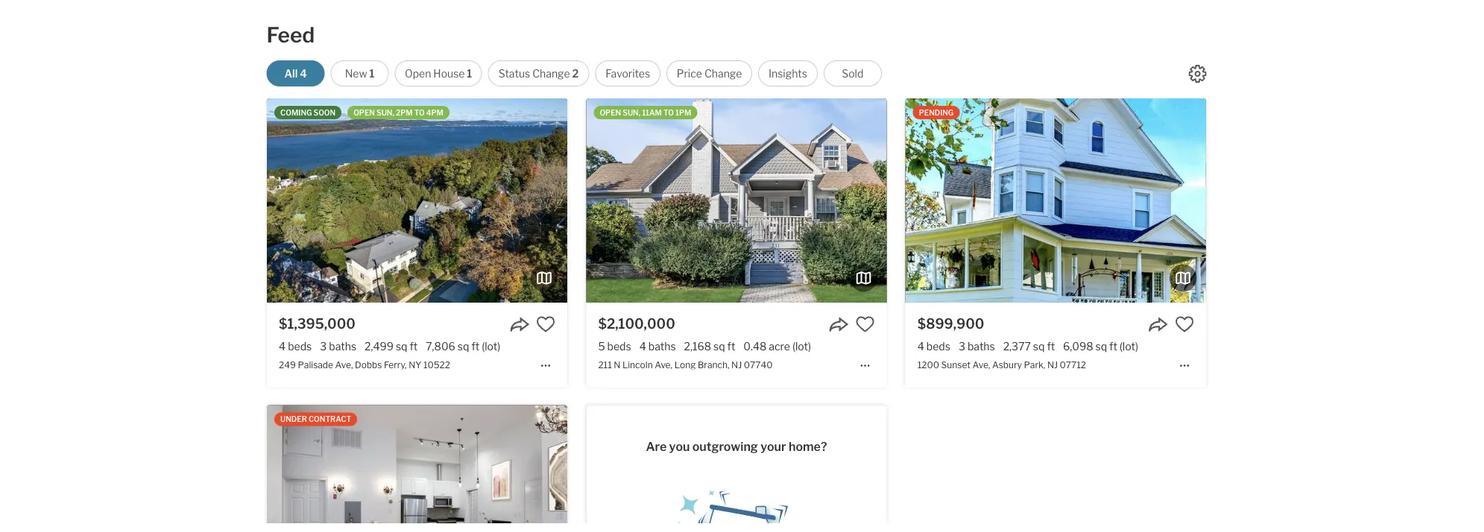 Task type: describe. For each thing, give the bounding box(es) containing it.
open
[[405, 67, 431, 80]]

1 nj from the left
[[732, 359, 742, 370]]

2,377
[[1004, 340, 1031, 353]]

5
[[598, 340, 605, 353]]

contract
[[309, 415, 351, 424]]

baths for $1,395,000
[[329, 340, 357, 353]]

Price Change radio
[[667, 60, 753, 87]]

6,098 sq ft (lot)
[[1064, 340, 1139, 353]]

(lot) for $1,395,000
[[482, 340, 501, 353]]

2 photo of 1023 clinton st unit 3c, hoboken, nj 07030 image from the left
[[568, 405, 868, 524]]

under contract
[[280, 415, 351, 424]]

pending
[[919, 108, 954, 117]]

change for price
[[705, 67, 742, 80]]

4 up the 249
[[279, 340, 286, 353]]

2pm
[[396, 108, 413, 117]]

dobbs
[[355, 359, 382, 370]]

ft for $1,395,000
[[410, 340, 418, 353]]

sq for $2,100,000
[[714, 340, 725, 353]]

new 1
[[345, 67, 375, 80]]

sun, for 11am
[[623, 108, 641, 117]]

2 photo of 1200 sunset ave, asbury park, nj 07712 image from the left
[[1207, 98, 1474, 303]]

open sun, 2pm to 4pm
[[354, 108, 444, 117]]

sq for $899,900
[[1034, 340, 1045, 353]]

1 photo of 211 n lincoln ave, long branch, nj 07740 image from the left
[[587, 98, 887, 303]]

open sun, 11am to 1pm
[[600, 108, 692, 117]]

favorite button checkbox for $899,900
[[1175, 315, 1195, 334]]

07712
[[1060, 359, 1087, 370]]

sold
[[842, 67, 864, 80]]

feed
[[267, 22, 315, 48]]

your
[[761, 440, 787, 454]]

you
[[669, 440, 690, 454]]

favorite button checkbox for $2,100,000
[[856, 315, 875, 334]]

3 baths for $899,900
[[959, 340, 995, 353]]

2 sq from the left
[[458, 340, 469, 353]]

Sold radio
[[824, 60, 882, 87]]

to for 11am
[[664, 108, 674, 117]]

1 inside new option
[[370, 67, 375, 80]]

2
[[572, 67, 579, 80]]

2,377 sq ft
[[1004, 340, 1055, 353]]

price
[[677, 67, 703, 80]]

park,
[[1024, 359, 1046, 370]]

2 photo of 211 n lincoln ave, long branch, nj 07740 image from the left
[[887, 98, 1188, 303]]

baths for $2,100,000
[[649, 340, 676, 353]]

ny
[[409, 359, 422, 370]]

sun, for 2pm
[[377, 108, 394, 117]]

ferry,
[[384, 359, 407, 370]]

5 sq from the left
[[1096, 340, 1108, 353]]

outgrowing
[[693, 440, 758, 454]]

status
[[499, 67, 530, 80]]

branch,
[[698, 359, 730, 370]]

open for open sun, 11am to 1pm
[[600, 108, 621, 117]]

Open House radio
[[395, 60, 482, 87]]

$2,100,000
[[598, 316, 676, 332]]

palisade
[[298, 359, 333, 370]]

4 baths
[[640, 340, 676, 353]]

249 palisade ave, dobbs ferry, ny 10522
[[279, 359, 450, 370]]

1200 sunset ave, asbury park, nj 07712
[[918, 359, 1087, 370]]

New radio
[[331, 60, 389, 87]]

home?
[[789, 440, 827, 454]]

2,499
[[365, 340, 394, 353]]

all
[[285, 67, 298, 80]]

house
[[434, 67, 465, 80]]

all 4
[[285, 67, 307, 80]]

2 ft from the left
[[472, 340, 480, 353]]



Task type: vqa. For each thing, say whether or not it's contained in the screenshot.


Task type: locate. For each thing, give the bounding box(es) containing it.
3 ft from the left
[[728, 340, 736, 353]]

4 beds
[[279, 340, 312, 353], [918, 340, 951, 353]]

ave, for $1,395,000
[[335, 359, 353, 370]]

beds up 1200
[[927, 340, 951, 353]]

sunset
[[942, 359, 971, 370]]

1 ave, from the left
[[335, 359, 353, 370]]

open for open sun, 2pm to 4pm
[[354, 108, 375, 117]]

0 horizontal spatial favorite button checkbox
[[856, 315, 875, 334]]

change right the price
[[705, 67, 742, 80]]

sq
[[396, 340, 408, 353], [458, 340, 469, 353], [714, 340, 725, 353], [1034, 340, 1045, 353], [1096, 340, 1108, 353]]

favorite button image
[[536, 315, 556, 334]]

4 inside all radio
[[300, 67, 307, 80]]

1 (lot) from the left
[[482, 340, 501, 353]]

2 baths from the left
[[649, 340, 676, 353]]

ave,
[[335, 359, 353, 370], [655, 359, 673, 370], [973, 359, 991, 370]]

1 4 beds from the left
[[279, 340, 312, 353]]

2,168 sq ft
[[684, 340, 736, 353]]

sun, left 11am
[[623, 108, 641, 117]]

1
[[370, 67, 375, 80], [467, 67, 472, 80]]

baths up 1200 sunset ave, asbury park, nj 07712
[[968, 340, 995, 353]]

Favorites radio
[[596, 60, 661, 87]]

sq up ferry,
[[396, 340, 408, 353]]

sq for $1,395,000
[[396, 340, 408, 353]]

7,806
[[426, 340, 456, 353]]

0 horizontal spatial beds
[[288, 340, 312, 353]]

1 3 from the left
[[320, 340, 327, 353]]

beds right 5
[[608, 340, 631, 353]]

photo of 1200 sunset ave, asbury park, nj 07712 image
[[906, 98, 1207, 303], [1207, 98, 1474, 303]]

1 horizontal spatial change
[[705, 67, 742, 80]]

11am
[[642, 108, 662, 117]]

4 up lincoln at bottom left
[[640, 340, 646, 353]]

1 horizontal spatial favorite button checkbox
[[1175, 315, 1195, 334]]

$1,395,000
[[279, 316, 356, 332]]

1 favorite button checkbox from the left
[[856, 315, 875, 334]]

1 change from the left
[[533, 67, 570, 80]]

nj right park,
[[1048, 359, 1058, 370]]

3 baths
[[320, 340, 357, 353], [959, 340, 995, 353]]

3 for $899,900
[[959, 340, 966, 353]]

to for 2pm
[[414, 108, 425, 117]]

1 right new
[[370, 67, 375, 80]]

1 3 baths from the left
[[320, 340, 357, 353]]

are you outgrowing your home?
[[646, 440, 827, 454]]

2 open from the left
[[600, 108, 621, 117]]

(lot)
[[482, 340, 501, 353], [793, 340, 811, 353], [1120, 340, 1139, 353]]

favorite button checkbox
[[536, 315, 556, 334]]

3 baths for $1,395,000
[[320, 340, 357, 353]]

baths
[[329, 340, 357, 353], [649, 340, 676, 353], [968, 340, 995, 353]]

2 change from the left
[[705, 67, 742, 80]]

3 ave, from the left
[[973, 359, 991, 370]]

5 beds
[[598, 340, 631, 353]]

open house 1
[[405, 67, 472, 80]]

change inside status change radio
[[533, 67, 570, 80]]

2 3 from the left
[[959, 340, 966, 353]]

favorite button image for $899,900
[[1175, 315, 1195, 334]]

2 3 baths from the left
[[959, 340, 995, 353]]

ft
[[410, 340, 418, 353], [472, 340, 480, 353], [728, 340, 736, 353], [1047, 340, 1055, 353], [1110, 340, 1118, 353]]

1 photo of 1023 clinton st unit 3c, hoboken, nj 07030 image from the left
[[267, 405, 568, 524]]

2 beds from the left
[[608, 340, 631, 353]]

1 horizontal spatial 4 beds
[[918, 340, 951, 353]]

0 horizontal spatial 4 beds
[[279, 340, 312, 353]]

1 1 from the left
[[370, 67, 375, 80]]

1200
[[918, 359, 940, 370]]

0 horizontal spatial open
[[354, 108, 375, 117]]

0 horizontal spatial 1
[[370, 67, 375, 80]]

an image of a house image
[[662, 480, 811, 524]]

soon
[[314, 108, 336, 117]]

3 baths up palisade
[[320, 340, 357, 353]]

favorites
[[606, 67, 650, 80]]

beds for $2,100,000
[[608, 340, 631, 353]]

to
[[414, 108, 425, 117], [664, 108, 674, 117]]

acre
[[769, 340, 791, 353]]

photo of 249 palisade ave, dobbs ferry, ny 10522 image
[[267, 98, 568, 303], [568, 98, 868, 303]]

4 sq from the left
[[1034, 340, 1045, 353]]

1 horizontal spatial (lot)
[[793, 340, 811, 353]]

1 ft from the left
[[410, 340, 418, 353]]

0 horizontal spatial nj
[[732, 359, 742, 370]]

4 right all
[[300, 67, 307, 80]]

2,499 sq ft
[[365, 340, 418, 353]]

1 open from the left
[[354, 108, 375, 117]]

change left 2
[[533, 67, 570, 80]]

3 (lot) from the left
[[1120, 340, 1139, 353]]

0 horizontal spatial to
[[414, 108, 425, 117]]

211 n lincoln ave, long branch, nj 07740
[[598, 359, 773, 370]]

0 horizontal spatial sun,
[[377, 108, 394, 117]]

0 horizontal spatial 3
[[320, 340, 327, 353]]

3 for $1,395,000
[[320, 340, 327, 353]]

1 sun, from the left
[[377, 108, 394, 117]]

new
[[345, 67, 367, 80]]

(lot) right acre
[[793, 340, 811, 353]]

sun,
[[377, 108, 394, 117], [623, 108, 641, 117]]

1 favorite button image from the left
[[856, 315, 875, 334]]

nj left the 07740
[[732, 359, 742, 370]]

0 horizontal spatial baths
[[329, 340, 357, 353]]

sun, left 2pm
[[377, 108, 394, 117]]

1 to from the left
[[414, 108, 425, 117]]

photo of 211 n lincoln ave, long branch, nj 07740 image
[[587, 98, 887, 303], [887, 98, 1188, 303]]

sq right 6,098
[[1096, 340, 1108, 353]]

2 ave, from the left
[[655, 359, 673, 370]]

sq right 7,806
[[458, 340, 469, 353]]

4
[[300, 67, 307, 80], [279, 340, 286, 353], [640, 340, 646, 353], [918, 340, 925, 353]]

All radio
[[267, 60, 325, 87]]

ft for $899,900
[[1047, 340, 1055, 353]]

2,168
[[684, 340, 712, 353]]

ft up ny
[[410, 340, 418, 353]]

1 horizontal spatial sun,
[[623, 108, 641, 117]]

2 horizontal spatial ave,
[[973, 359, 991, 370]]

(lot) for $899,900
[[1120, 340, 1139, 353]]

Status Change radio
[[488, 60, 590, 87]]

1 right house
[[467, 67, 472, 80]]

0 horizontal spatial (lot)
[[482, 340, 501, 353]]

ft right 7,806
[[472, 340, 480, 353]]

sq up branch,
[[714, 340, 725, 353]]

1 baths from the left
[[329, 340, 357, 353]]

0.48
[[744, 340, 767, 353]]

1 horizontal spatial favorite button image
[[1175, 315, 1195, 334]]

3 sq from the left
[[714, 340, 725, 353]]

3
[[320, 340, 327, 353], [959, 340, 966, 353]]

beds for $899,900
[[927, 340, 951, 353]]

option group containing all
[[267, 60, 882, 87]]

1 horizontal spatial 3 baths
[[959, 340, 995, 353]]

sq up park,
[[1034, 340, 1045, 353]]

change for status
[[533, 67, 570, 80]]

to right 2pm
[[414, 108, 425, 117]]

2 horizontal spatial beds
[[927, 340, 951, 353]]

2 nj from the left
[[1048, 359, 1058, 370]]

insights
[[769, 67, 808, 80]]

0 horizontal spatial ave,
[[335, 359, 353, 370]]

coming
[[280, 108, 312, 117]]

1 horizontal spatial beds
[[608, 340, 631, 353]]

1 sq from the left
[[396, 340, 408, 353]]

2 to from the left
[[664, 108, 674, 117]]

3 baths from the left
[[968, 340, 995, 353]]

4 up 1200
[[918, 340, 925, 353]]

nj
[[732, 359, 742, 370], [1048, 359, 1058, 370]]

to left 1pm
[[664, 108, 674, 117]]

are
[[646, 440, 667, 454]]

favorite button checkbox
[[856, 315, 875, 334], [1175, 315, 1195, 334]]

1 horizontal spatial nj
[[1048, 359, 1058, 370]]

1 photo of 1200 sunset ave, asbury park, nj 07712 image from the left
[[906, 98, 1207, 303]]

ave, right sunset
[[973, 359, 991, 370]]

2 4 beds from the left
[[918, 340, 951, 353]]

2 (lot) from the left
[[793, 340, 811, 353]]

1 horizontal spatial open
[[600, 108, 621, 117]]

5 ft from the left
[[1110, 340, 1118, 353]]

2 photo of 249 palisade ave, dobbs ferry, ny 10522 image from the left
[[568, 98, 868, 303]]

249
[[279, 359, 296, 370]]

2 favorite button checkbox from the left
[[1175, 315, 1195, 334]]

ft left 0.48
[[728, 340, 736, 353]]

status change 2
[[499, 67, 579, 80]]

baths up 249 palisade ave, dobbs ferry, ny 10522
[[329, 340, 357, 353]]

under
[[280, 415, 307, 424]]

lincoln
[[623, 359, 653, 370]]

1 horizontal spatial to
[[664, 108, 674, 117]]

0 horizontal spatial favorite button image
[[856, 315, 875, 334]]

10522
[[424, 359, 450, 370]]

(lot) right 7,806
[[482, 340, 501, 353]]

change inside price change radio
[[705, 67, 742, 80]]

coming soon
[[280, 108, 336, 117]]

ave, for $899,900
[[973, 359, 991, 370]]

1 inside open house radio
[[467, 67, 472, 80]]

beds for $1,395,000
[[288, 340, 312, 353]]

4pm
[[426, 108, 444, 117]]

price change
[[677, 67, 742, 80]]

1 horizontal spatial 3
[[959, 340, 966, 353]]

ave, left dobbs
[[335, 359, 353, 370]]

0 horizontal spatial change
[[533, 67, 570, 80]]

photo of 1023 clinton st unit 3c, hoboken, nj 07030 image
[[267, 405, 568, 524], [568, 405, 868, 524]]

4 beds up 1200
[[918, 340, 951, 353]]

2 sun, from the left
[[623, 108, 641, 117]]

2 horizontal spatial baths
[[968, 340, 995, 353]]

7,806 sq ft (lot)
[[426, 340, 501, 353]]

Insights radio
[[759, 60, 818, 87]]

option group
[[267, 60, 882, 87]]

$899,900
[[918, 316, 985, 332]]

ave, down 4 baths
[[655, 359, 673, 370]]

ft right 6,098
[[1110, 340, 1118, 353]]

3 up sunset
[[959, 340, 966, 353]]

long
[[675, 359, 696, 370]]

1pm
[[676, 108, 692, 117]]

4 beds up the 249
[[279, 340, 312, 353]]

favorite button image for $2,100,000
[[856, 315, 875, 334]]

1 horizontal spatial 1
[[467, 67, 472, 80]]

ft left 6,098
[[1047, 340, 1055, 353]]

1 photo of 249 palisade ave, dobbs ferry, ny 10522 image from the left
[[267, 98, 568, 303]]

open left 11am
[[600, 108, 621, 117]]

4 beds for $1,395,000
[[279, 340, 312, 353]]

2 1 from the left
[[467, 67, 472, 80]]

beds up the 249
[[288, 340, 312, 353]]

2 favorite button image from the left
[[1175, 315, 1195, 334]]

open down new option
[[354, 108, 375, 117]]

4 ft from the left
[[1047, 340, 1055, 353]]

asbury
[[993, 359, 1023, 370]]

(lot) right 6,098
[[1120, 340, 1139, 353]]

4 beds for $899,900
[[918, 340, 951, 353]]

favorite button image
[[856, 315, 875, 334], [1175, 315, 1195, 334]]

n
[[614, 359, 621, 370]]

0.48 acre (lot)
[[744, 340, 811, 353]]

6,098
[[1064, 340, 1094, 353]]

1 horizontal spatial baths
[[649, 340, 676, 353]]

3 beds from the left
[[927, 340, 951, 353]]

beds
[[288, 340, 312, 353], [608, 340, 631, 353], [927, 340, 951, 353]]

211
[[598, 359, 612, 370]]

1 beds from the left
[[288, 340, 312, 353]]

0 horizontal spatial 3 baths
[[320, 340, 357, 353]]

baths up long
[[649, 340, 676, 353]]

baths for $899,900
[[968, 340, 995, 353]]

2 horizontal spatial (lot)
[[1120, 340, 1139, 353]]

change
[[533, 67, 570, 80], [705, 67, 742, 80]]

3 up palisade
[[320, 340, 327, 353]]

07740
[[744, 359, 773, 370]]

open
[[354, 108, 375, 117], [600, 108, 621, 117]]

3 baths up sunset
[[959, 340, 995, 353]]

ft for $2,100,000
[[728, 340, 736, 353]]

1 horizontal spatial ave,
[[655, 359, 673, 370]]



